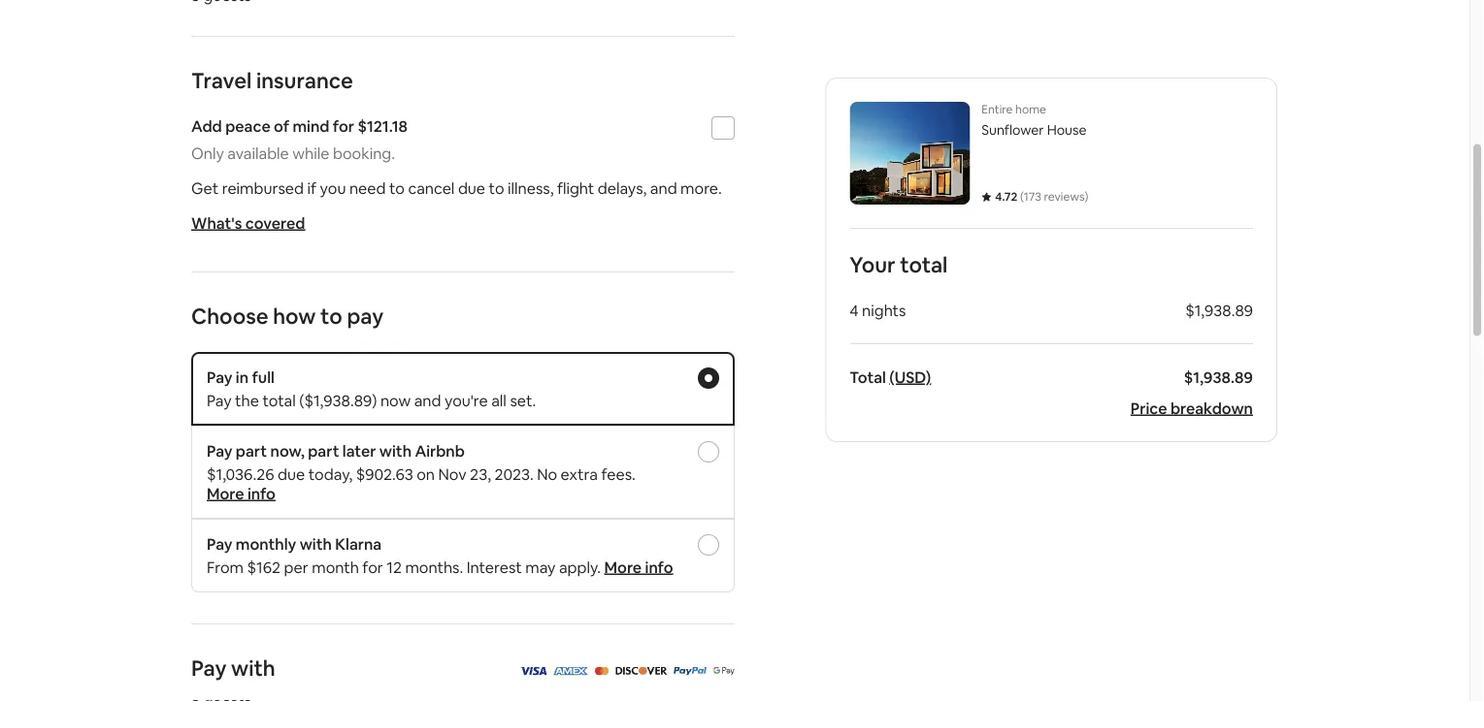 Task type: locate. For each thing, give the bounding box(es) containing it.
booking.
[[333, 143, 395, 163]]

if
[[307, 178, 317, 198]]

reviews
[[1044, 189, 1085, 204]]

full
[[252, 367, 275, 387]]

1 horizontal spatial part
[[308, 441, 339, 461]]

$162
[[247, 558, 281, 578]]

only
[[191, 143, 224, 163]]

paypal image
[[673, 661, 707, 680]]

$1,938.89 for total
[[1184, 367, 1253, 387]]

for inside pay monthly with klarna from $162 per month for 12 months. interest may apply. more info
[[362, 558, 383, 578]]

more info button
[[207, 484, 276, 504], [604, 558, 673, 578]]

1 horizontal spatial to
[[389, 178, 405, 198]]

google pay image
[[713, 661, 735, 680], [713, 667, 735, 676]]

mastercard image
[[595, 661, 609, 680], [595, 667, 609, 676]]

due down now,
[[278, 464, 305, 484]]

pay for monthly
[[207, 534, 232, 554]]

info right 'apply.'
[[645, 558, 673, 578]]

travel insurance
[[191, 66, 353, 94]]

$1,036.26
[[207, 464, 274, 484]]

2 part from the left
[[308, 441, 339, 461]]

$1,938.89
[[1185, 300, 1253, 320], [1184, 367, 1253, 387]]

1 horizontal spatial more
[[604, 558, 642, 578]]

total down full
[[263, 391, 296, 411]]

0 horizontal spatial more
[[207, 484, 244, 504]]

due right cancel
[[458, 178, 485, 198]]

0 horizontal spatial part
[[236, 441, 267, 461]]

travel
[[191, 66, 252, 94]]

for right mind
[[333, 116, 354, 136]]

info inside pay part now, part later with airbnb $1,036.26 due today,  $902.63 on nov 23, 2023. no extra fees. more info
[[248, 484, 276, 504]]

0 horizontal spatial for
[[333, 116, 354, 136]]

american express card image right visa card image
[[553, 667, 589, 676]]

info inside pay monthly with klarna from $162 per month for 12 months. interest may apply. more info
[[645, 558, 673, 578]]

and right now
[[414, 391, 441, 411]]

discover card image left paypal icon at the left bottom
[[615, 661, 667, 680]]

more info button right 'apply.'
[[604, 558, 673, 578]]

more up monthly
[[207, 484, 244, 504]]

to left illness, at left
[[489, 178, 504, 198]]

now,
[[270, 441, 305, 461]]

to
[[389, 178, 405, 198], [489, 178, 504, 198], [320, 302, 342, 330]]

pay for with
[[191, 655, 227, 682]]

0 vertical spatial due
[[458, 178, 485, 198]]

1 vertical spatial more
[[604, 558, 642, 578]]

flight
[[557, 178, 594, 198]]

None radio
[[698, 368, 719, 389], [698, 442, 719, 463], [698, 368, 719, 389], [698, 442, 719, 463]]

(
[[1020, 189, 1024, 204]]

0 horizontal spatial with
[[231, 655, 275, 682]]

)
[[1085, 189, 1089, 204]]

pay
[[207, 367, 232, 387], [207, 391, 232, 411], [207, 441, 232, 461], [207, 534, 232, 554], [191, 655, 227, 682]]

1 discover card image from the top
[[615, 661, 667, 680]]

1 horizontal spatial for
[[362, 558, 383, 578]]

part up $1,036.26
[[236, 441, 267, 461]]

more
[[207, 484, 244, 504], [604, 558, 642, 578]]

pay for in
[[207, 367, 232, 387]]

1 vertical spatial due
[[278, 464, 305, 484]]

months.
[[405, 558, 463, 578]]

more right 'apply.'
[[604, 558, 642, 578]]

and left more.
[[650, 178, 677, 198]]

0 vertical spatial more info button
[[207, 484, 276, 504]]

0 vertical spatial more
[[207, 484, 244, 504]]

illness,
[[508, 178, 554, 198]]

more info button up monthly
[[207, 484, 276, 504]]

0 vertical spatial and
[[650, 178, 677, 198]]

1 horizontal spatial due
[[458, 178, 485, 198]]

1 horizontal spatial with
[[300, 534, 332, 554]]

total
[[900, 251, 948, 279], [263, 391, 296, 411]]

info
[[248, 484, 276, 504], [645, 558, 673, 578]]

2 horizontal spatial with
[[379, 441, 412, 461]]

for
[[333, 116, 354, 136], [362, 558, 383, 578]]

google pay image right paypal icon at the left bottom
[[713, 661, 735, 680]]

extra
[[561, 464, 598, 484]]

($1,938.89)
[[299, 391, 377, 411]]

google pay image right paypal image
[[713, 667, 735, 676]]

1 vertical spatial $1,938.89
[[1184, 367, 1253, 387]]

0 horizontal spatial more info button
[[207, 484, 276, 504]]

0 horizontal spatial and
[[414, 391, 441, 411]]

what's covered
[[191, 213, 305, 233]]

1 vertical spatial and
[[414, 391, 441, 411]]

visa card image
[[519, 661, 547, 680]]

23,
[[470, 464, 491, 484]]

sunflower
[[982, 121, 1044, 139]]

0 horizontal spatial due
[[278, 464, 305, 484]]

due
[[458, 178, 485, 198], [278, 464, 305, 484]]

what's covered button
[[191, 213, 305, 233]]

insurance
[[256, 66, 353, 94]]

for left the 12
[[362, 558, 383, 578]]

more inside pay part now, part later with airbnb $1,036.26 due today,  $902.63 on nov 23, 2023. no extra fees. more info
[[207, 484, 244, 504]]

0 horizontal spatial info
[[248, 484, 276, 504]]

american express card image right visa card icon
[[553, 661, 589, 680]]

pay
[[347, 302, 384, 330]]

2 mastercard image from the top
[[595, 667, 609, 676]]

info down now,
[[248, 484, 276, 504]]

pay inside pay part now, part later with airbnb $1,036.26 due today,  $902.63 on nov 23, 2023. no extra fees. more info
[[207, 441, 232, 461]]

1 horizontal spatial info
[[645, 558, 673, 578]]

0 vertical spatial for
[[333, 116, 354, 136]]

0 vertical spatial $1,938.89
[[1185, 300, 1253, 320]]

0 vertical spatial total
[[900, 251, 948, 279]]

mind
[[293, 116, 329, 136]]

1 vertical spatial with
[[300, 534, 332, 554]]

with inside pay monthly with klarna from $162 per month for 12 months. interest may apply. more info
[[300, 534, 332, 554]]

part
[[236, 441, 267, 461], [308, 441, 339, 461]]

pay part now, part later with airbnb $1,036.26 due today,  $902.63 on nov 23, 2023. no extra fees. more info
[[207, 441, 636, 504]]

4.72
[[995, 189, 1018, 204]]

more info button for pay monthly with klarna from $162 per month for 12 months. interest may apply. more info
[[604, 558, 673, 578]]

2023.
[[494, 464, 534, 484]]

0 vertical spatial with
[[379, 441, 412, 461]]

to left the pay
[[320, 302, 342, 330]]

price breakdown
[[1131, 398, 1253, 418]]

peace
[[225, 116, 271, 136]]

total right your
[[900, 251, 948, 279]]

discover card image
[[615, 661, 667, 680], [615, 667, 667, 676]]

breakdown
[[1171, 398, 1253, 418]]

2 vertical spatial with
[[231, 655, 275, 682]]

and
[[650, 178, 677, 198], [414, 391, 441, 411]]

you're
[[445, 391, 488, 411]]

1 vertical spatial total
[[263, 391, 296, 411]]

to right need
[[389, 178, 405, 198]]

12
[[387, 558, 402, 578]]

while
[[292, 143, 329, 163]]

(usd) button
[[889, 367, 931, 387]]

2 american express card image from the top
[[553, 667, 589, 676]]

american express card image
[[553, 661, 589, 680], [553, 667, 589, 676]]

0 horizontal spatial total
[[263, 391, 296, 411]]

discover card image left paypal image
[[615, 667, 667, 676]]

all
[[491, 391, 507, 411]]

None radio
[[698, 535, 719, 556]]

1 mastercard image from the top
[[595, 661, 609, 680]]

4.72 ( 173 reviews )
[[995, 189, 1089, 204]]

need
[[349, 178, 386, 198]]

pay inside pay monthly with klarna from $162 per month for 12 months. interest may apply. more info
[[207, 534, 232, 554]]

mastercard image right visa card icon
[[595, 661, 609, 680]]

1 vertical spatial info
[[645, 558, 673, 578]]

pay with
[[191, 655, 275, 682]]

1 vertical spatial more info button
[[604, 558, 673, 578]]

2 discover card image from the top
[[615, 667, 667, 676]]

your
[[850, 251, 896, 279]]

fees.
[[601, 464, 636, 484]]

1 vertical spatial for
[[362, 558, 383, 578]]

reimbursed
[[222, 178, 304, 198]]

for inside the add peace of mind for $121.18 only available while booking.
[[333, 116, 354, 136]]

apply.
[[559, 558, 601, 578]]

1 part from the left
[[236, 441, 267, 461]]

part up today,
[[308, 441, 339, 461]]

with
[[379, 441, 412, 461], [300, 534, 332, 554], [231, 655, 275, 682]]

1 horizontal spatial more info button
[[604, 558, 673, 578]]

paypal image
[[673, 667, 707, 676]]

mastercard image right visa card image
[[595, 667, 609, 676]]

monthly
[[236, 534, 296, 554]]

with inside pay part now, part later with airbnb $1,036.26 due today,  $902.63 on nov 23, 2023. no extra fees. more info
[[379, 441, 412, 461]]

0 vertical spatial info
[[248, 484, 276, 504]]



Task type: describe. For each thing, give the bounding box(es) containing it.
2 google pay image from the top
[[713, 667, 735, 676]]

total inside pay in full pay the total ($1,938.89) now and you're all set.
[[263, 391, 296, 411]]

per
[[284, 558, 308, 578]]

available
[[227, 143, 289, 163]]

$1,938.89 for 4 nights
[[1185, 300, 1253, 320]]

today,
[[308, 464, 353, 484]]

how
[[273, 302, 316, 330]]

interest
[[467, 558, 522, 578]]

pay for part
[[207, 441, 232, 461]]

price breakdown button
[[1131, 398, 1253, 418]]

your total
[[850, 251, 948, 279]]

4
[[850, 300, 859, 320]]

home
[[1015, 102, 1046, 117]]

you
[[320, 178, 346, 198]]

choose how to pay
[[191, 302, 384, 330]]

of
[[274, 116, 289, 136]]

add peace of mind for $121.18 only available while booking.
[[191, 116, 408, 163]]

more info button for pay part now, part later with airbnb $1,036.26 due today,  $902.63 on nov 23, 2023. no extra fees. more info
[[207, 484, 276, 504]]

cancel
[[408, 178, 455, 198]]

total
[[850, 367, 886, 387]]

173
[[1024, 189, 1041, 204]]

the
[[235, 391, 259, 411]]

on
[[417, 464, 435, 484]]

$902.63
[[356, 464, 413, 484]]

4 nights
[[850, 300, 906, 320]]

due inside pay part now, part later with airbnb $1,036.26 due today,  $902.63 on nov 23, 2023. no extra fees. more info
[[278, 464, 305, 484]]

entire
[[982, 102, 1013, 117]]

total (usd)
[[850, 367, 931, 387]]

from
[[207, 558, 244, 578]]

add
[[191, 116, 222, 136]]

no
[[537, 464, 557, 484]]

house
[[1047, 121, 1087, 139]]

0 horizontal spatial to
[[320, 302, 342, 330]]

$121.18
[[358, 116, 408, 136]]

in
[[236, 367, 249, 387]]

more.
[[681, 178, 722, 198]]

now
[[380, 391, 411, 411]]

choose
[[191, 302, 268, 330]]

pay in full pay the total ($1,938.89) now and you're all set.
[[207, 367, 536, 411]]

entire home sunflower house
[[982, 102, 1087, 139]]

delays,
[[598, 178, 647, 198]]

(usd)
[[889, 367, 931, 387]]

1 google pay image from the top
[[713, 661, 735, 680]]

get
[[191, 178, 219, 198]]

nights
[[862, 300, 906, 320]]

and inside pay in full pay the total ($1,938.89) now and you're all set.
[[414, 391, 441, 411]]

2 horizontal spatial to
[[489, 178, 504, 198]]

visa card image
[[519, 667, 547, 676]]

pay monthly with klarna from $162 per month for 12 months. interest may apply. more info
[[207, 534, 673, 578]]

get reimbursed if you need to cancel due to illness, flight delays, and more.
[[191, 178, 722, 198]]

price
[[1131, 398, 1167, 418]]

klarna
[[335, 534, 382, 554]]

airbnb
[[415, 441, 465, 461]]

1 american express card image from the top
[[553, 661, 589, 680]]

later
[[343, 441, 376, 461]]

may
[[525, 558, 556, 578]]

1 horizontal spatial total
[[900, 251, 948, 279]]

more inside pay monthly with klarna from $162 per month for 12 months. interest may apply. more info
[[604, 558, 642, 578]]

1 horizontal spatial and
[[650, 178, 677, 198]]

nov
[[438, 464, 467, 484]]

set.
[[510, 391, 536, 411]]

month
[[312, 558, 359, 578]]



Task type: vqa. For each thing, say whether or not it's contained in the screenshot.
the · inside Stockport, Ohio 237 miles away 5 nights · Feb 1 – 6 $399 total before taxes
no



